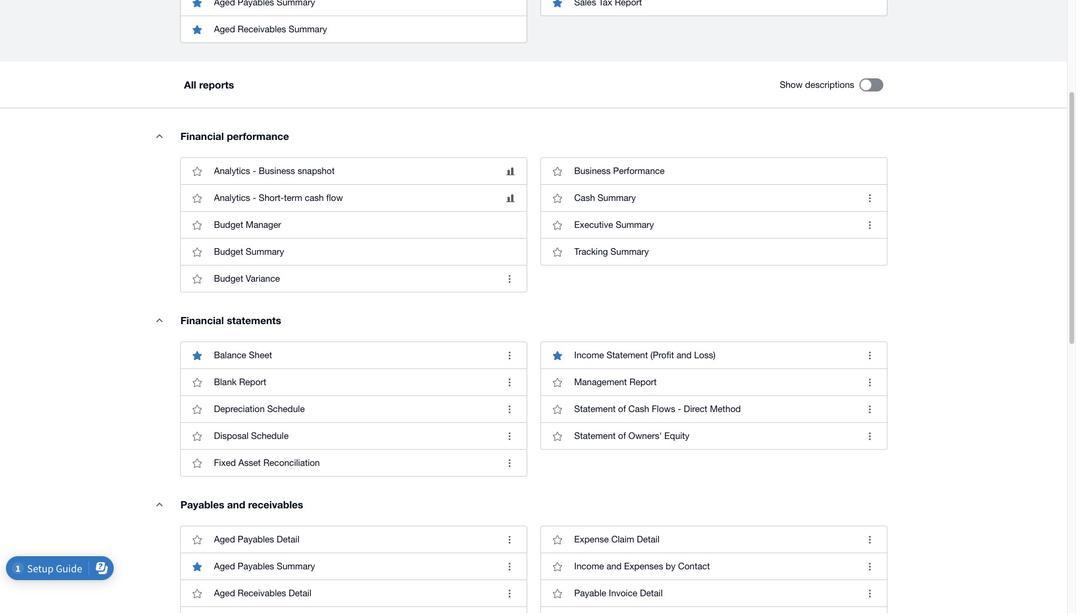 Task type: vqa. For each thing, say whether or not it's contained in the screenshot.
date inside group
no



Task type: locate. For each thing, give the bounding box(es) containing it.
and inside income statement (profit and loss) link
[[677, 350, 692, 361]]

- down performance
[[253, 166, 256, 176]]

1 vertical spatial and
[[227, 499, 245, 512]]

favorite image inside aged receivables detail link
[[185, 582, 209, 606]]

2 vertical spatial payables
[[238, 562, 274, 572]]

detail for expense claim detail
[[637, 535, 660, 545]]

0 vertical spatial budget
[[214, 220, 243, 230]]

and left receivables
[[227, 499, 245, 512]]

more options image inside income statement (profit and loss) link
[[858, 344, 882, 368]]

statement inside 'link'
[[575, 431, 616, 441]]

blank report link
[[181, 369, 527, 396]]

2 vertical spatial statement
[[575, 431, 616, 441]]

more options image inside income and expenses by contact link
[[858, 555, 882, 579]]

business up cash summary on the top of page
[[575, 166, 611, 176]]

- for business
[[253, 166, 256, 176]]

receivables inside aged receivables detail link
[[238, 589, 286, 599]]

1 horizontal spatial and
[[607, 562, 622, 572]]

1 of from the top
[[619, 404, 626, 415]]

3 remove favorite image from the top
[[185, 344, 209, 368]]

1 aged from the top
[[214, 24, 235, 34]]

1 vertical spatial remove favorite image
[[546, 344, 570, 368]]

summary for budget summary
[[246, 247, 284, 257]]

0 horizontal spatial business
[[259, 166, 295, 176]]

0 horizontal spatial report
[[239, 377, 266, 388]]

1 horizontal spatial cash
[[629, 404, 650, 415]]

aged
[[214, 24, 235, 34], [214, 535, 235, 545], [214, 562, 235, 572], [214, 589, 235, 599]]

fixed asset reconciliation
[[214, 458, 320, 468]]

aged for aged receivables summary
[[214, 24, 235, 34]]

2 financial from the top
[[181, 315, 224, 327]]

report for management report
[[630, 377, 657, 388]]

expand report group image for financial statements
[[148, 309, 172, 332]]

2 vertical spatial and
[[607, 562, 622, 572]]

more options image inside payable invoice detail link
[[858, 582, 882, 606]]

blank
[[214, 377, 237, 388]]

owners'
[[629, 431, 662, 441]]

depreciation schedule link
[[181, 396, 527, 423]]

budget
[[214, 220, 243, 230], [214, 247, 243, 257], [214, 274, 243, 284]]

more options image
[[858, 186, 882, 210], [858, 213, 882, 237], [498, 344, 522, 368], [498, 398, 522, 422], [858, 398, 882, 422], [498, 452, 522, 476], [498, 555, 522, 579], [858, 555, 882, 579], [858, 582, 882, 606]]

more options image inside balance sheet link
[[498, 344, 522, 368]]

more options image inside executive summary link
[[858, 213, 882, 237]]

disposal schedule link
[[181, 423, 527, 450]]

more options image inside aged payables summary link
[[498, 555, 522, 579]]

2 expand report group image from the top
[[148, 493, 172, 517]]

favorite image inside statement of owners' equity 'link'
[[546, 425, 570, 449]]

2 of from the top
[[619, 431, 626, 441]]

0 vertical spatial -
[[253, 166, 256, 176]]

report down 'income statement (profit and loss)'
[[630, 377, 657, 388]]

detail for payable invoice detail
[[640, 589, 663, 599]]

1 vertical spatial budget
[[214, 247, 243, 257]]

income statement (profit and loss) link
[[541, 343, 887, 369]]

more information about analytics - business snapshot image
[[506, 168, 515, 175]]

payable invoice detail link
[[541, 580, 887, 607]]

analytics for analytics - business snapshot
[[214, 166, 250, 176]]

payables up the aged payables summary
[[238, 535, 274, 545]]

1 remove favorite image from the top
[[546, 0, 570, 14]]

income up payable
[[575, 562, 604, 572]]

favorite image inside blank report link
[[185, 371, 209, 395]]

budget up budget variance
[[214, 247, 243, 257]]

manager
[[246, 220, 281, 230]]

loss)
[[695, 350, 716, 361]]

more options image inside cash summary link
[[858, 186, 882, 210]]

cash left "flows"
[[629, 404, 650, 415]]

favorite image for aged payables detail
[[185, 528, 209, 552]]

payable invoice detail
[[575, 589, 663, 599]]

balance sheet
[[214, 350, 272, 361]]

remove favorite image
[[546, 0, 570, 14], [546, 344, 570, 368]]

detail for aged payables detail
[[277, 535, 300, 545]]

reconciliation
[[263, 458, 320, 468]]

0 vertical spatial schedule
[[267, 404, 305, 415]]

receivables inside aged receivables summary link
[[238, 24, 286, 34]]

1 business from the left
[[259, 166, 295, 176]]

favorite image inside the "disposal schedule" "link"
[[185, 425, 209, 449]]

more options image for income statement (profit and loss)
[[858, 344, 882, 368]]

and
[[677, 350, 692, 361], [227, 499, 245, 512], [607, 562, 622, 572]]

budget manager
[[214, 220, 281, 230]]

remove favorite image inside aged payables summary link
[[185, 555, 209, 579]]

more options image for budget variance
[[498, 267, 522, 291]]

schedule
[[267, 404, 305, 415], [251, 431, 289, 441]]

payables down aged payables detail
[[238, 562, 274, 572]]

1 expand report group image from the top
[[148, 309, 172, 332]]

favorite image inside the budget manager link
[[185, 213, 209, 237]]

report right blank
[[239, 377, 266, 388]]

cash
[[305, 193, 324, 203]]

1 report from the left
[[239, 377, 266, 388]]

favorite image inside fixed asset reconciliation link
[[185, 452, 209, 476]]

favorite image
[[185, 159, 209, 183], [546, 159, 570, 183], [546, 186, 570, 210], [185, 240, 209, 264], [546, 240, 570, 264], [185, 267, 209, 291], [185, 371, 209, 395], [185, 528, 209, 552], [546, 555, 570, 579]]

schedule inside "link"
[[251, 431, 289, 441]]

more options image inside aged payables detail link
[[498, 528, 522, 552]]

statement for cash
[[575, 404, 616, 415]]

statement of owners' equity
[[575, 431, 690, 441]]

0 vertical spatial remove favorite image
[[546, 0, 570, 14]]

more options image inside fixed asset reconciliation link
[[498, 452, 522, 476]]

budget down budget summary
[[214, 274, 243, 284]]

equity
[[665, 431, 690, 441]]

2 income from the top
[[575, 562, 604, 572]]

blank report
[[214, 377, 266, 388]]

0 vertical spatial expand report group image
[[148, 309, 172, 332]]

0 vertical spatial income
[[575, 350, 604, 361]]

aged payables summary link
[[181, 553, 527, 580]]

0 vertical spatial analytics
[[214, 166, 250, 176]]

payables inside aged payables detail link
[[238, 535, 274, 545]]

favorite image inside aged payables detail link
[[185, 528, 209, 552]]

more options image for balance sheet
[[498, 344, 522, 368]]

remove favorite image for aged receivables summary
[[185, 17, 209, 41]]

more options image inside blank report link
[[498, 371, 522, 395]]

show descriptions
[[780, 80, 855, 90]]

detail right claim at right bottom
[[637, 535, 660, 545]]

favorite image for depreciation schedule
[[185, 398, 209, 422]]

2 report from the left
[[630, 377, 657, 388]]

2 budget from the top
[[214, 247, 243, 257]]

1 vertical spatial statement
[[575, 404, 616, 415]]

business performance link
[[541, 158, 887, 185]]

0 vertical spatial financial
[[181, 130, 224, 143]]

1 vertical spatial -
[[253, 193, 256, 203]]

0 vertical spatial receivables
[[238, 24, 286, 34]]

income statement (profit and loss)
[[575, 350, 716, 361]]

1 horizontal spatial business
[[575, 166, 611, 176]]

financial
[[181, 130, 224, 143], [181, 315, 224, 327]]

2 horizontal spatial and
[[677, 350, 692, 361]]

flow
[[327, 193, 343, 203]]

detail up the aged payables summary
[[277, 535, 300, 545]]

favorite image inside payable invoice detail link
[[546, 582, 570, 606]]

2 remove favorite image from the top
[[185, 17, 209, 41]]

aged down the aged payables summary
[[214, 589, 235, 599]]

tracking summary
[[575, 247, 649, 257]]

cash
[[575, 193, 595, 203], [629, 404, 650, 415]]

favorite image
[[185, 186, 209, 210], [185, 213, 209, 237], [546, 213, 570, 237], [546, 371, 570, 395], [185, 398, 209, 422], [546, 398, 570, 422], [185, 425, 209, 449], [546, 425, 570, 449], [185, 452, 209, 476], [546, 528, 570, 552], [185, 582, 209, 606], [546, 582, 570, 606]]

0 vertical spatial cash
[[575, 193, 595, 203]]

detail for aged receivables detail
[[289, 589, 312, 599]]

4 aged from the top
[[214, 589, 235, 599]]

report
[[239, 377, 266, 388], [630, 377, 657, 388]]

income
[[575, 350, 604, 361], [575, 562, 604, 572]]

2 receivables from the top
[[238, 589, 286, 599]]

business performance
[[575, 166, 665, 176]]

and left loss)
[[677, 350, 692, 361]]

and down expense claim detail
[[607, 562, 622, 572]]

favorite image inside "management report" link
[[546, 371, 570, 395]]

2 business from the left
[[575, 166, 611, 176]]

executive summary link
[[541, 212, 887, 238]]

favorite image inside expense claim detail link
[[546, 528, 570, 552]]

more options image inside depreciation schedule link
[[498, 398, 522, 422]]

2 analytics from the top
[[214, 193, 250, 203]]

management report link
[[541, 369, 887, 396]]

0 horizontal spatial and
[[227, 499, 245, 512]]

schedule for disposal schedule
[[251, 431, 289, 441]]

summary for cash summary
[[598, 193, 636, 203]]

financial right expand report group icon
[[181, 130, 224, 143]]

2 aged from the top
[[214, 535, 235, 545]]

analytics up budget manager
[[214, 193, 250, 203]]

income and expenses by contact
[[575, 562, 710, 572]]

0 horizontal spatial cash
[[575, 193, 595, 203]]

1 vertical spatial analytics
[[214, 193, 250, 203]]

0 vertical spatial of
[[619, 404, 626, 415]]

income for income and expenses by contact
[[575, 562, 604, 572]]

business up analytics - short-term cash flow
[[259, 166, 295, 176]]

budget for budget manager
[[214, 220, 243, 230]]

statement of cash flows - direct method
[[575, 404, 741, 415]]

budget variance
[[214, 274, 280, 284]]

of left owners'
[[619, 431, 626, 441]]

receivables
[[238, 24, 286, 34], [238, 589, 286, 599]]

1 analytics from the top
[[214, 166, 250, 176]]

financial statements
[[181, 315, 281, 327]]

term
[[284, 193, 302, 203]]

1 vertical spatial financial
[[181, 315, 224, 327]]

payables and receivables
[[181, 499, 303, 512]]

more options image for aged payables detail
[[498, 528, 522, 552]]

4 remove favorite image from the top
[[185, 555, 209, 579]]

schedule up fixed asset reconciliation
[[251, 431, 289, 441]]

more options image for disposal schedule
[[498, 425, 522, 449]]

(profit
[[651, 350, 674, 361]]

financial performance
[[181, 130, 289, 143]]

summary for executive summary
[[616, 220, 654, 230]]

- right "flows"
[[678, 404, 682, 415]]

0 vertical spatial payables
[[181, 499, 224, 512]]

2 vertical spatial budget
[[214, 274, 243, 284]]

business
[[259, 166, 295, 176], [575, 166, 611, 176]]

summary
[[289, 24, 327, 34], [598, 193, 636, 203], [616, 220, 654, 230], [246, 247, 284, 257], [611, 247, 649, 257], [277, 562, 315, 572]]

cash up "executive"
[[575, 193, 595, 203]]

3 aged from the top
[[214, 562, 235, 572]]

schedule up disposal schedule
[[267, 404, 305, 415]]

and inside income and expenses by contact link
[[607, 562, 622, 572]]

1 vertical spatial income
[[575, 562, 604, 572]]

executive summary
[[575, 220, 654, 230]]

more options image
[[498, 267, 522, 291], [858, 344, 882, 368], [498, 371, 522, 395], [858, 371, 882, 395], [498, 425, 522, 449], [858, 425, 882, 449], [498, 528, 522, 552], [858, 528, 882, 552], [498, 582, 522, 606]]

budget up budget summary
[[214, 220, 243, 230]]

remove favorite image inside balance sheet link
[[185, 344, 209, 368]]

payables inside aged payables summary link
[[238, 562, 274, 572]]

1 vertical spatial receivables
[[238, 589, 286, 599]]

expand report group image
[[148, 309, 172, 332], [148, 493, 172, 517]]

of inside 'link'
[[619, 431, 626, 441]]

favorite image inside statement of cash flows - direct method link
[[546, 398, 570, 422]]

budget manager link
[[181, 212, 527, 238]]

1 financial from the top
[[181, 130, 224, 143]]

executive
[[575, 220, 614, 230]]

analytics down financial performance
[[214, 166, 250, 176]]

aged down payables and receivables
[[214, 535, 235, 545]]

aged payables detail
[[214, 535, 300, 545]]

0 vertical spatial and
[[677, 350, 692, 361]]

favorite image for analytics - business snapshot
[[185, 159, 209, 183]]

summary for tracking summary
[[611, 247, 649, 257]]

analytics for analytics - short-term cash flow
[[214, 193, 250, 203]]

more options image for statement of cash flows - direct method
[[858, 398, 882, 422]]

favorite image inside depreciation schedule link
[[185, 398, 209, 422]]

2 remove favorite image from the top
[[546, 344, 570, 368]]

budget inside "link"
[[214, 274, 243, 284]]

aged up reports
[[214, 24, 235, 34]]

expense claim detail link
[[541, 527, 887, 553]]

favorite image for tracking summary
[[546, 240, 570, 264]]

statement up management report
[[607, 350, 648, 361]]

favorite image for statement of owners' equity
[[546, 425, 570, 449]]

- for short-
[[253, 193, 256, 203]]

favorite image inside business performance link
[[546, 159, 570, 183]]

statement of owners' equity link
[[541, 423, 887, 450]]

1 vertical spatial of
[[619, 431, 626, 441]]

fixed asset reconciliation link
[[181, 450, 527, 477]]

sheet
[[249, 350, 272, 361]]

aged down aged payables detail
[[214, 562, 235, 572]]

more information about analytics - short-term cash flow image
[[506, 194, 515, 202]]

detail down the aged payables summary
[[289, 589, 312, 599]]

1 receivables from the top
[[238, 24, 286, 34]]

tracking
[[575, 247, 608, 257]]

favorite image inside tracking summary link
[[546, 240, 570, 264]]

payables
[[181, 499, 224, 512], [238, 535, 274, 545], [238, 562, 274, 572]]

income and expenses by contact link
[[541, 553, 887, 580]]

1 horizontal spatial report
[[630, 377, 657, 388]]

3 budget from the top
[[214, 274, 243, 284]]

- left short- on the top left of page
[[253, 193, 256, 203]]

detail down expenses on the right of the page
[[640, 589, 663, 599]]

reports
[[199, 79, 234, 91]]

1 budget from the top
[[214, 220, 243, 230]]

0 vertical spatial statement
[[607, 350, 648, 361]]

aged receivables summary link
[[181, 16, 527, 43]]

of down management report
[[619, 404, 626, 415]]

remove favorite image inside aged receivables summary link
[[185, 17, 209, 41]]

more options image inside statement of cash flows - direct method link
[[858, 398, 882, 422]]

favorite image inside budget summary link
[[185, 240, 209, 264]]

more options image for cash summary
[[858, 186, 882, 210]]

variance
[[246, 274, 280, 284]]

financial up balance
[[181, 315, 224, 327]]

1 remove favorite image from the top
[[185, 0, 209, 14]]

more options image inside budget variance "link"
[[498, 267, 522, 291]]

1 vertical spatial payables
[[238, 535, 274, 545]]

-
[[253, 166, 256, 176], [253, 193, 256, 203], [678, 404, 682, 415]]

favorite image inside executive summary link
[[546, 213, 570, 237]]

management report
[[575, 377, 657, 388]]

statement left owners'
[[575, 431, 616, 441]]

1 vertical spatial schedule
[[251, 431, 289, 441]]

statement
[[607, 350, 648, 361], [575, 404, 616, 415], [575, 431, 616, 441]]

remove favorite image
[[185, 0, 209, 14], [185, 17, 209, 41], [185, 344, 209, 368], [185, 555, 209, 579]]

1 income from the top
[[575, 350, 604, 361]]

analytics
[[214, 166, 250, 176], [214, 193, 250, 203]]

1 vertical spatial expand report group image
[[148, 493, 172, 517]]

snapshot
[[298, 166, 335, 176]]

all reports
[[184, 79, 234, 91]]

income up management
[[575, 350, 604, 361]]

fixed
[[214, 458, 236, 468]]

favorite image for income and expenses by contact
[[546, 555, 570, 579]]

payables for aged payables detail
[[238, 535, 274, 545]]

expense
[[575, 535, 609, 545]]

expenses
[[625, 562, 664, 572]]

favorite image for management report
[[546, 371, 570, 395]]

favorite image inside budget variance "link"
[[185, 267, 209, 291]]

statement down management
[[575, 404, 616, 415]]

payables down fixed
[[181, 499, 224, 512]]

1 vertical spatial cash
[[629, 404, 650, 415]]

more options image for management report
[[858, 371, 882, 395]]

balance
[[214, 350, 247, 361]]

income for income statement (profit and loss)
[[575, 350, 604, 361]]



Task type: describe. For each thing, give the bounding box(es) containing it.
statement of cash flows - direct method link
[[541, 396, 887, 423]]

aged for aged payables detail
[[214, 535, 235, 545]]

and for income and expenses by contact
[[607, 562, 622, 572]]

favorite image for aged receivables detail
[[185, 582, 209, 606]]

analytics - business snapshot
[[214, 166, 335, 176]]

cash summary link
[[541, 185, 887, 212]]

cash summary
[[575, 193, 636, 203]]

more options image for depreciation schedule
[[498, 398, 522, 422]]

more options image for blank report
[[498, 371, 522, 395]]

of for cash
[[619, 404, 626, 415]]

expand report group image
[[148, 124, 172, 148]]

budget summary
[[214, 247, 284, 257]]

receivables for summary
[[238, 24, 286, 34]]

more options image for aged payables summary
[[498, 555, 522, 579]]

disposal
[[214, 431, 249, 441]]

favorite image for statement of cash flows - direct method
[[546, 398, 570, 422]]

statements
[[227, 315, 281, 327]]

more options image for executive summary
[[858, 213, 882, 237]]

favorite image for budget variance
[[185, 267, 209, 291]]

more options image for fixed asset reconciliation
[[498, 452, 522, 476]]

favorite image for budget manager
[[185, 213, 209, 237]]

remove favorite image for aged payables summary
[[185, 555, 209, 579]]

favorite image for blank report
[[185, 371, 209, 395]]

payable
[[575, 589, 607, 599]]

by
[[666, 562, 676, 572]]

management
[[575, 377, 627, 388]]

more options image for statement of owners' equity
[[858, 425, 882, 449]]

claim
[[612, 535, 635, 545]]

of for owners'
[[619, 431, 626, 441]]

expand report group image for payables and receivables
[[148, 493, 172, 517]]

favorite image for disposal schedule
[[185, 425, 209, 449]]

short-
[[259, 193, 284, 203]]

2 vertical spatial -
[[678, 404, 682, 415]]

aged receivables summary
[[214, 24, 327, 34]]

budget summary link
[[181, 238, 527, 265]]

flows
[[652, 404, 676, 415]]

descriptions
[[806, 80, 855, 90]]

aged payables detail link
[[181, 527, 527, 553]]

favorite image for payable invoice detail
[[546, 582, 570, 606]]

balance sheet link
[[181, 343, 527, 369]]

statement for owners'
[[575, 431, 616, 441]]

receivables
[[248, 499, 303, 512]]

budget variance link
[[181, 265, 527, 292]]

financial for financial performance
[[181, 130, 224, 143]]

favorite image for expense claim detail
[[546, 528, 570, 552]]

disposal schedule
[[214, 431, 289, 441]]

performance
[[227, 130, 289, 143]]

favorite image for business performance
[[546, 159, 570, 183]]

all
[[184, 79, 196, 91]]

depreciation
[[214, 404, 265, 415]]

performance
[[614, 166, 665, 176]]

favorite image for analytics - short-term cash flow
[[185, 186, 209, 210]]

budget for budget variance
[[214, 274, 243, 284]]

analytics - short-term cash flow
[[214, 193, 343, 203]]

more options image for income and expenses by contact
[[858, 555, 882, 579]]

aged receivables detail link
[[181, 580, 527, 607]]

aged receivables detail
[[214, 589, 312, 599]]

remove favorite image inside income statement (profit and loss) link
[[546, 344, 570, 368]]

favorite image for executive summary
[[546, 213, 570, 237]]

favorite image for cash summary
[[546, 186, 570, 210]]

more options image for payable invoice detail
[[858, 582, 882, 606]]

report for blank report
[[239, 377, 266, 388]]

schedule for depreciation schedule
[[267, 404, 305, 415]]

payables for aged payables summary
[[238, 562, 274, 572]]

more options image for expense claim detail
[[858, 528, 882, 552]]

favorite image for budget summary
[[185, 240, 209, 264]]

show
[[780, 80, 803, 90]]

invoice
[[609, 589, 638, 599]]

expense claim detail
[[575, 535, 660, 545]]

aged for aged payables summary
[[214, 562, 235, 572]]

financial for financial statements
[[181, 315, 224, 327]]

more options image for aged receivables detail
[[498, 582, 522, 606]]

remove favorite image for balance sheet
[[185, 344, 209, 368]]

asset
[[239, 458, 261, 468]]

receivables for detail
[[238, 589, 286, 599]]

contact
[[678, 562, 710, 572]]

aged payables summary
[[214, 562, 315, 572]]

budget for budget summary
[[214, 247, 243, 257]]

favorite image for fixed asset reconciliation
[[185, 452, 209, 476]]

tracking summary link
[[541, 238, 887, 265]]

and for payables and receivables
[[227, 499, 245, 512]]

method
[[710, 404, 741, 415]]

direct
[[684, 404, 708, 415]]

depreciation schedule
[[214, 404, 305, 415]]

aged for aged receivables detail
[[214, 589, 235, 599]]



